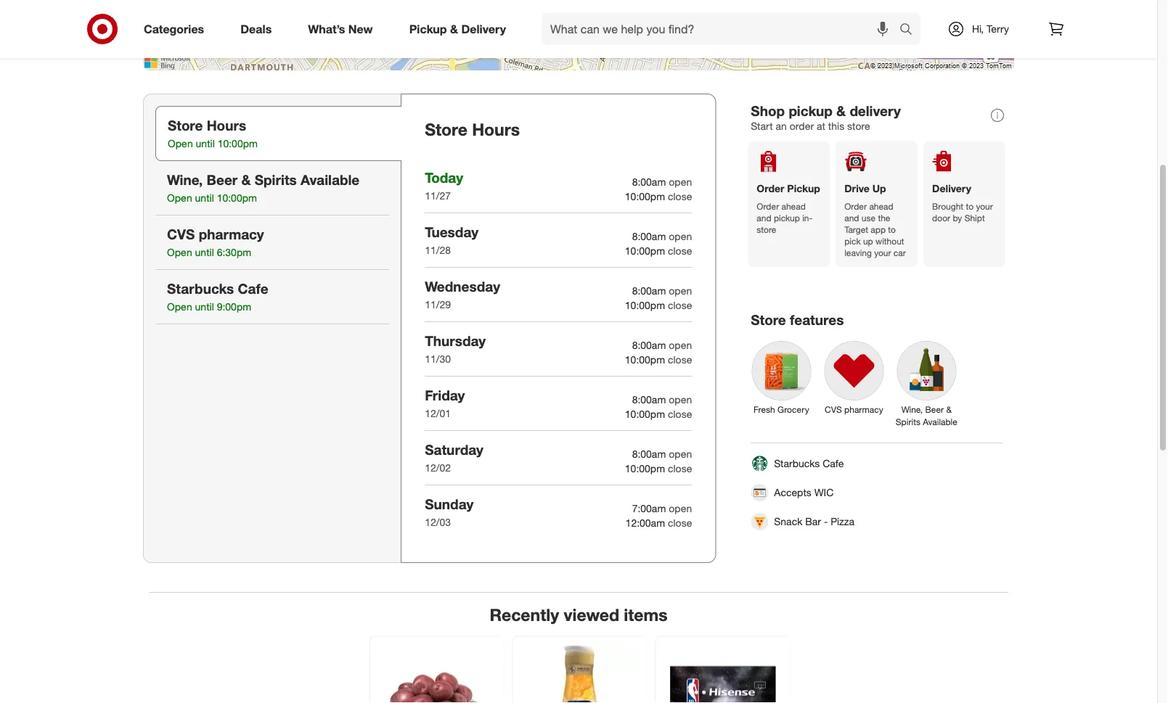Task type: describe. For each thing, give the bounding box(es) containing it.
close for friday
[[668, 408, 692, 421]]

10:00pm inside store hours open until 10:00pm
[[218, 138, 258, 150]]

open for friday
[[669, 394, 692, 407]]

use
[[862, 213, 876, 224]]

8:00am for wednesday
[[632, 285, 666, 298]]

deals
[[241, 22, 272, 36]]

and for drive
[[845, 213, 859, 224]]

10:00pm inside "wine, beer & spirits available open until 10:00pm"
[[217, 192, 257, 205]]

app
[[871, 225, 886, 235]]

drive up order ahead and use the target app to pick up without leaving your car
[[845, 183, 906, 259]]

features
[[790, 312, 844, 329]]

12/03
[[425, 517, 451, 529]]

store hours open until 10:00pm
[[168, 117, 258, 150]]

close for wednesday
[[668, 299, 692, 312]]

search
[[893, 23, 928, 37]]

cvs for cvs pharmacy
[[825, 405, 842, 416]]

to inside drive up order ahead and use the target app to pick up without leaving your car
[[888, 225, 896, 235]]

cvs pharmacy
[[825, 405, 883, 416]]

available for wine, beer & spirits available
[[923, 417, 958, 428]]

open for today
[[669, 176, 692, 189]]

tuesday 11/28
[[425, 224, 479, 257]]

hi,
[[972, 23, 984, 35]]

items
[[624, 605, 668, 625]]

& for wine, beer & spirits available
[[946, 405, 952, 416]]

open for thursday
[[669, 339, 692, 352]]

friday 12/01
[[425, 387, 465, 420]]

categories link
[[131, 13, 222, 45]]

11/29
[[425, 299, 451, 312]]

store for store hours open until 10:00pm
[[168, 117, 203, 134]]

the
[[878, 213, 891, 224]]

cafe for starbucks cafe open until 9:00pm
[[238, 281, 268, 297]]

ahead for up
[[869, 201, 894, 212]]

new
[[348, 22, 373, 36]]

hours for store hours
[[472, 120, 520, 140]]

snack bar - pizza
[[774, 516, 855, 529]]

by
[[953, 213, 962, 224]]

car
[[894, 248, 906, 259]]

12/01
[[425, 408, 451, 420]]

open for sunday
[[669, 503, 692, 515]]

store hours
[[425, 120, 520, 140]]

& for wine, beer & spirits available open until 10:00pm
[[241, 172, 251, 188]]

accepts
[[774, 487, 812, 500]]

delivery inside "delivery brought to your door by shipt"
[[932, 183, 972, 195]]

drive
[[845, 183, 870, 195]]

11/30
[[425, 353, 451, 366]]

pickup & delivery link
[[397, 13, 524, 45]]

thursday 11/30
[[425, 333, 486, 366]]

saturday
[[425, 442, 484, 458]]

to inside "delivery brought to your door by shipt"
[[966, 201, 974, 212]]

delivery
[[850, 103, 901, 120]]

beer for wine, beer & spirits available
[[925, 405, 944, 416]]

8:00am open 10:00pm close for wednesday
[[625, 285, 692, 312]]

10:00pm for today
[[625, 191, 665, 203]]

wine, beer & spirits available
[[896, 405, 958, 428]]

fresh
[[754, 405, 775, 416]]

close for sunday
[[668, 517, 692, 530]]

10:00pm for thursday
[[625, 354, 665, 367]]

accepts wic
[[774, 487, 834, 500]]

enfamil neuropro ready to feed infant formula bottle - 32 fl oz image
[[526, 646, 635, 704]]

open for tuesday
[[669, 230, 692, 243]]

brought
[[932, 201, 964, 212]]

7:00am
[[632, 503, 666, 515]]

cvs pharmacy open until 6:30pm
[[167, 226, 264, 259]]

at
[[817, 120, 826, 133]]

fresh grocery
[[754, 405, 809, 416]]

grocery
[[778, 405, 809, 416]]

tuesday
[[425, 224, 479, 241]]

start
[[751, 120, 773, 133]]

up
[[863, 236, 873, 247]]

categories
[[144, 22, 204, 36]]

wine, beer & spirits available link
[[891, 335, 963, 432]]

8:00am for tuesday
[[632, 230, 666, 243]]

7:00am open 12:00am close
[[626, 503, 692, 530]]

8:00am open 10:00pm close for today
[[625, 176, 692, 203]]

terry
[[987, 23, 1009, 35]]

0 horizontal spatial pickup
[[409, 22, 447, 36]]

and for order
[[757, 213, 772, 224]]

8:00am for thursday
[[632, 339, 666, 352]]

bar
[[805, 516, 821, 529]]

close for today
[[668, 191, 692, 203]]

pizza
[[831, 516, 855, 529]]

close for thursday
[[668, 354, 692, 367]]

shop
[[751, 103, 785, 120]]

10:00pm for saturday
[[625, 463, 665, 476]]

store capabilities with hours, vertical tabs tab list
[[143, 94, 402, 564]]

8:00am open 10:00pm close for thursday
[[625, 339, 692, 367]]

what's new link
[[296, 13, 391, 45]]

order pickup order ahead and pickup in- store
[[757, 183, 820, 235]]

pickup inside shop pickup & delivery start an order at this store
[[789, 103, 833, 120]]

-
[[824, 516, 828, 529]]

today
[[425, 170, 463, 186]]

close for saturday
[[668, 463, 692, 476]]

search button
[[893, 13, 928, 48]]

available for wine, beer & spirits available open until 10:00pm
[[301, 172, 360, 188]]

open for saturday
[[669, 448, 692, 461]]

order
[[790, 120, 814, 133]]

open for store hours
[[168, 138, 193, 150]]

10:00pm for friday
[[625, 408, 665, 421]]

pharmacy for cvs pharmacy open until 6:30pm
[[199, 226, 264, 243]]

shop pickup & delivery start an order at this store
[[751, 103, 901, 133]]

store features
[[751, 312, 844, 329]]

What can we help you find? suggestions appear below search field
[[542, 13, 903, 45]]

spirits for wine, beer & spirits available open until 10:00pm
[[255, 172, 297, 188]]

today 11/27
[[425, 170, 463, 203]]

8:00am open 10:00pm close for tuesday
[[625, 230, 692, 258]]

leaving
[[845, 248, 872, 259]]

wic
[[815, 487, 834, 500]]

friday
[[425, 387, 465, 404]]

your inside "delivery brought to your door by shipt"
[[976, 201, 993, 212]]

12:00am
[[626, 517, 665, 530]]

8:00am for today
[[632, 176, 666, 189]]

open inside "wine, beer & spirits available open until 10:00pm"
[[167, 192, 192, 205]]

without
[[876, 236, 905, 247]]



Task type: locate. For each thing, give the bounding box(es) containing it.
available inside "wine, beer & spirits available open until 10:00pm"
[[301, 172, 360, 188]]

7 open from the top
[[669, 503, 692, 515]]

wine, for wine, beer & spirits available
[[902, 405, 923, 416]]

until inside "wine, beer & spirits available open until 10:00pm"
[[195, 192, 214, 205]]

4 8:00am open 10:00pm close from the top
[[625, 339, 692, 367]]

1 vertical spatial starbucks
[[774, 458, 820, 471]]

cvs for cvs pharmacy open until 6:30pm
[[167, 226, 195, 243]]

cvs inside cvs pharmacy open until 6:30pm
[[167, 226, 195, 243]]

starbucks cafe open until 9:00pm
[[167, 281, 268, 314]]

until inside cvs pharmacy open until 6:30pm
[[195, 247, 214, 259]]

open for cvs pharmacy
[[167, 247, 192, 259]]

close for tuesday
[[668, 245, 692, 258]]

and up target
[[845, 213, 859, 224]]

0 horizontal spatial store
[[168, 117, 203, 134]]

1 vertical spatial available
[[923, 417, 958, 428]]

1 horizontal spatial delivery
[[932, 183, 972, 195]]

1 vertical spatial cvs
[[825, 405, 842, 416]]

sunday
[[425, 496, 474, 513]]

delivery
[[461, 22, 506, 36], [932, 183, 972, 195]]

1 vertical spatial delivery
[[932, 183, 972, 195]]

spirits inside "wine, beer & spirits available open until 10:00pm"
[[255, 172, 297, 188]]

order
[[757, 183, 785, 195], [757, 201, 779, 212], [845, 201, 867, 212]]

store inside order pickup order ahead and pickup in- store
[[757, 225, 777, 235]]

1 horizontal spatial cvs
[[825, 405, 842, 416]]

pickup right new
[[409, 22, 447, 36]]

8:00am for friday
[[632, 394, 666, 407]]

available inside "wine, beer & spirits available"
[[923, 417, 958, 428]]

organic red potatoes - 3lb image
[[383, 646, 492, 704]]

saturday 12/02
[[425, 442, 484, 475]]

4 close from the top
[[668, 354, 692, 367]]

10:00pm for tuesday
[[625, 245, 665, 258]]

wine, beer & spirits available open until 10:00pm
[[167, 172, 360, 205]]

0 horizontal spatial spirits
[[255, 172, 297, 188]]

1 8:00am from the top
[[632, 176, 666, 189]]

0 vertical spatial pickup
[[409, 22, 447, 36]]

&
[[450, 22, 458, 36], [837, 103, 846, 120], [241, 172, 251, 188], [946, 405, 952, 416]]

0 horizontal spatial pharmacy
[[199, 226, 264, 243]]

11/27
[[425, 190, 451, 203]]

to up without
[[888, 225, 896, 235]]

ahead for pickup
[[782, 201, 806, 212]]

0 horizontal spatial available
[[301, 172, 360, 188]]

in-
[[803, 213, 813, 224]]

1 horizontal spatial starbucks
[[774, 458, 820, 471]]

pick
[[845, 236, 861, 247]]

6 8:00am from the top
[[632, 448, 666, 461]]

store for store hours
[[425, 120, 468, 140]]

0 vertical spatial starbucks
[[167, 281, 234, 297]]

1 vertical spatial to
[[888, 225, 896, 235]]

beer for wine, beer & spirits available open until 10:00pm
[[207, 172, 238, 188]]

ahead up in-
[[782, 201, 806, 212]]

hours inside store hours open until 10:00pm
[[207, 117, 246, 134]]

1 horizontal spatial and
[[845, 213, 859, 224]]

order for order pickup
[[757, 201, 779, 212]]

0 horizontal spatial and
[[757, 213, 772, 224]]

open for starbucks cafe
[[167, 301, 192, 314]]

wine, right cvs pharmacy
[[902, 405, 923, 416]]

until
[[196, 138, 215, 150], [195, 192, 214, 205], [195, 247, 214, 259], [195, 301, 214, 314]]

pharmacy left "wine, beer & spirits available"
[[845, 405, 883, 416]]

1 vertical spatial your
[[874, 248, 891, 259]]

0 horizontal spatial ahead
[[782, 201, 806, 212]]

0 horizontal spatial cvs
[[167, 226, 195, 243]]

10:00pm for wednesday
[[625, 299, 665, 312]]

starbucks up the accepts
[[774, 458, 820, 471]]

5 8:00am from the top
[[632, 394, 666, 407]]

4 open from the top
[[669, 339, 692, 352]]

6 close from the top
[[668, 463, 692, 476]]

pharmacy
[[199, 226, 264, 243], [845, 405, 883, 416]]

pickup
[[789, 103, 833, 120], [774, 213, 800, 224]]

2 8:00am from the top
[[632, 230, 666, 243]]

0 horizontal spatial hours
[[207, 117, 246, 134]]

store inside store hours open until 10:00pm
[[168, 117, 203, 134]]

starbucks cafe
[[774, 458, 844, 471]]

1 horizontal spatial ahead
[[869, 201, 894, 212]]

sunday 12/03
[[425, 496, 474, 529]]

spirits for wine, beer & spirits available
[[896, 417, 921, 428]]

fresh grocery link
[[745, 335, 818, 419]]

starbucks
[[167, 281, 234, 297], [774, 458, 820, 471]]

hours for store hours open until 10:00pm
[[207, 117, 246, 134]]

8:00am open 10:00pm close for friday
[[625, 394, 692, 421]]

0 horizontal spatial beer
[[207, 172, 238, 188]]

0 vertical spatial your
[[976, 201, 993, 212]]

hisense 55" class a6 series 4k uhd smart google tv - 55a6h4 -special purchase image
[[669, 646, 778, 704]]

9:00pm
[[217, 301, 251, 314]]

starbucks up 9:00pm at the top of page
[[167, 281, 234, 297]]

open inside the starbucks cafe open until 9:00pm
[[167, 301, 192, 314]]

1 horizontal spatial pickup
[[787, 183, 820, 195]]

0 horizontal spatial to
[[888, 225, 896, 235]]

1 horizontal spatial available
[[923, 417, 958, 428]]

0 horizontal spatial your
[[874, 248, 891, 259]]

wine,
[[167, 172, 203, 188], [902, 405, 923, 416]]

0 vertical spatial cafe
[[238, 281, 268, 297]]

what's
[[308, 22, 345, 36]]

1 vertical spatial pharmacy
[[845, 405, 883, 416]]

door
[[932, 213, 951, 224]]

& inside "wine, beer & spirits available open until 10:00pm"
[[241, 172, 251, 188]]

2 and from the left
[[845, 213, 859, 224]]

12/02
[[425, 462, 451, 475]]

viewed
[[564, 605, 619, 625]]

ahead inside order pickup order ahead and pickup in- store
[[782, 201, 806, 212]]

8:00am open 10:00pm close for saturday
[[625, 448, 692, 476]]

2 open from the top
[[669, 230, 692, 243]]

10:00pm
[[218, 138, 258, 150], [625, 191, 665, 203], [217, 192, 257, 205], [625, 245, 665, 258], [625, 299, 665, 312], [625, 354, 665, 367], [625, 408, 665, 421], [625, 463, 665, 476]]

pharmacy inside cvs pharmacy open until 6:30pm
[[199, 226, 264, 243]]

what's new
[[308, 22, 373, 36]]

1 close from the top
[[668, 191, 692, 203]]

7 close from the top
[[668, 517, 692, 530]]

1 horizontal spatial cafe
[[823, 458, 844, 471]]

& inside shop pickup & delivery start an order at this store
[[837, 103, 846, 120]]

1 horizontal spatial hours
[[472, 120, 520, 140]]

pickup inside order pickup order ahead and pickup in- store
[[774, 213, 800, 224]]

wine, for wine, beer & spirits available open until 10:00pm
[[167, 172, 203, 188]]

ahead
[[782, 201, 806, 212], [869, 201, 894, 212]]

store
[[168, 117, 203, 134], [425, 120, 468, 140], [751, 312, 786, 329]]

pharmacy up the "6:30pm"
[[199, 226, 264, 243]]

& inside "wine, beer & spirits available"
[[946, 405, 952, 416]]

1 horizontal spatial spirits
[[896, 417, 921, 428]]

pharmacy for cvs pharmacy
[[845, 405, 883, 416]]

your inside drive up order ahead and use the target app to pick up without leaving your car
[[874, 248, 891, 259]]

wednesday
[[425, 278, 500, 295]]

cafe inside the starbucks cafe open until 9:00pm
[[238, 281, 268, 297]]

cafe
[[238, 281, 268, 297], [823, 458, 844, 471]]

11/28
[[425, 244, 451, 257]]

1 vertical spatial spirits
[[896, 417, 921, 428]]

1 vertical spatial cafe
[[823, 458, 844, 471]]

3 open from the top
[[669, 285, 692, 298]]

5 open from the top
[[669, 394, 692, 407]]

cafe up 9:00pm at the top of page
[[238, 281, 268, 297]]

to
[[966, 201, 974, 212], [888, 225, 896, 235]]

1 vertical spatial beer
[[925, 405, 944, 416]]

1 vertical spatial pickup
[[787, 183, 820, 195]]

6:30pm
[[217, 247, 251, 259]]

order inside drive up order ahead and use the target app to pick up without leaving your car
[[845, 201, 867, 212]]

spirits inside "wine, beer & spirits available"
[[896, 417, 921, 428]]

recently viewed items
[[490, 605, 668, 625]]

0 vertical spatial pharmacy
[[199, 226, 264, 243]]

open inside 7:00am open 12:00am close
[[669, 503, 692, 515]]

your
[[976, 201, 993, 212], [874, 248, 891, 259]]

open for wednesday
[[669, 285, 692, 298]]

pickup
[[409, 22, 447, 36], [787, 183, 820, 195]]

snack
[[774, 516, 803, 529]]

until inside store hours open until 10:00pm
[[196, 138, 215, 150]]

available
[[301, 172, 360, 188], [923, 417, 958, 428]]

8:00am open 10:00pm close
[[625, 176, 692, 203], [625, 230, 692, 258], [625, 285, 692, 312], [625, 339, 692, 367], [625, 394, 692, 421], [625, 448, 692, 476]]

0 horizontal spatial delivery
[[461, 22, 506, 36]]

1 horizontal spatial to
[[966, 201, 974, 212]]

shipt
[[965, 213, 985, 224]]

0 vertical spatial available
[[301, 172, 360, 188]]

until for cvs
[[195, 247, 214, 259]]

1 8:00am open 10:00pm close from the top
[[625, 176, 692, 203]]

2 8:00am open 10:00pm close from the top
[[625, 230, 692, 258]]

starbucks for starbucks cafe
[[774, 458, 820, 471]]

an
[[776, 120, 787, 133]]

2 close from the top
[[668, 245, 692, 258]]

0 horizontal spatial starbucks
[[167, 281, 234, 297]]

4 8:00am from the top
[[632, 339, 666, 352]]

1 horizontal spatial store
[[847, 120, 870, 133]]

up
[[873, 183, 886, 195]]

beer inside "wine, beer & spirits available"
[[925, 405, 944, 416]]

until for store
[[196, 138, 215, 150]]

0 vertical spatial to
[[966, 201, 974, 212]]

beer inside "wine, beer & spirits available open until 10:00pm"
[[207, 172, 238, 188]]

thursday
[[425, 333, 486, 350]]

0 vertical spatial spirits
[[255, 172, 297, 188]]

starbucks for starbucks cafe open until 9:00pm
[[167, 281, 234, 297]]

1 and from the left
[[757, 213, 772, 224]]

2 ahead from the left
[[869, 201, 894, 212]]

order for drive up
[[845, 201, 867, 212]]

1 vertical spatial pickup
[[774, 213, 800, 224]]

1 vertical spatial wine,
[[902, 405, 923, 416]]

6 open from the top
[[669, 448, 692, 461]]

ahead inside drive up order ahead and use the target app to pick up without leaving your car
[[869, 201, 894, 212]]

until for starbucks
[[195, 301, 214, 314]]

hi, terry
[[972, 23, 1009, 35]]

8:00am
[[632, 176, 666, 189], [632, 230, 666, 243], [632, 285, 666, 298], [632, 339, 666, 352], [632, 394, 666, 407], [632, 448, 666, 461]]

to up "shipt"
[[966, 201, 974, 212]]

store for store features
[[751, 312, 786, 329]]

cvs pharmacy link
[[818, 335, 891, 419]]

delivery brought to your door by shipt
[[932, 183, 993, 224]]

1 horizontal spatial pharmacy
[[845, 405, 883, 416]]

pickup & delivery
[[409, 22, 506, 36]]

open inside store hours open until 10:00pm
[[168, 138, 193, 150]]

0 horizontal spatial store
[[757, 225, 777, 235]]

& for shop pickup & delivery start an order at this store
[[837, 103, 846, 120]]

0 horizontal spatial wine,
[[167, 172, 203, 188]]

2 horizontal spatial store
[[751, 312, 786, 329]]

5 close from the top
[[668, 408, 692, 421]]

and inside drive up order ahead and use the target app to pick up without leaving your car
[[845, 213, 859, 224]]

8:00am for saturday
[[632, 448, 666, 461]]

your down without
[[874, 248, 891, 259]]

and left in-
[[757, 213, 772, 224]]

wine, inside "wine, beer & spirits available"
[[902, 405, 923, 416]]

ahead up the
[[869, 201, 894, 212]]

0 horizontal spatial cafe
[[238, 281, 268, 297]]

open inside cvs pharmacy open until 6:30pm
[[167, 247, 192, 259]]

0 vertical spatial wine,
[[167, 172, 203, 188]]

1 open from the top
[[669, 176, 692, 189]]

spirits
[[255, 172, 297, 188], [896, 417, 921, 428]]

5 8:00am open 10:00pm close from the top
[[625, 394, 692, 421]]

your up "shipt"
[[976, 201, 993, 212]]

and inside order pickup order ahead and pickup in- store
[[757, 213, 772, 224]]

wine, down store hours open until 10:00pm
[[167, 172, 203, 188]]

deals link
[[228, 13, 290, 45]]

1 horizontal spatial wine,
[[902, 405, 923, 416]]

0 vertical spatial pickup
[[789, 103, 833, 120]]

hours
[[207, 117, 246, 134], [472, 120, 520, 140]]

1 horizontal spatial your
[[976, 201, 993, 212]]

cafe up wic
[[823, 458, 844, 471]]

pickup left in-
[[774, 213, 800, 224]]

store inside shop pickup & delivery start an order at this store
[[847, 120, 870, 133]]

0 vertical spatial store
[[847, 120, 870, 133]]

0 vertical spatial delivery
[[461, 22, 506, 36]]

3 8:00am open 10:00pm close from the top
[[625, 285, 692, 312]]

3 8:00am from the top
[[632, 285, 666, 298]]

target
[[845, 225, 869, 235]]

0 vertical spatial beer
[[207, 172, 238, 188]]

wednesday 11/29
[[425, 278, 500, 312]]

6 8:00am open 10:00pm close from the top
[[625, 448, 692, 476]]

3 close from the top
[[668, 299, 692, 312]]

pickup up "order"
[[789, 103, 833, 120]]

cvs
[[167, 226, 195, 243], [825, 405, 842, 416]]

store
[[847, 120, 870, 133], [757, 225, 777, 235]]

1 horizontal spatial store
[[425, 120, 468, 140]]

wine, inside "wine, beer & spirits available open until 10:00pm"
[[167, 172, 203, 188]]

0 vertical spatial cvs
[[167, 226, 195, 243]]

starbucks inside the starbucks cafe open until 9:00pm
[[167, 281, 234, 297]]

cafe for starbucks cafe
[[823, 458, 844, 471]]

until inside the starbucks cafe open until 9:00pm
[[195, 301, 214, 314]]

open
[[168, 138, 193, 150], [167, 192, 192, 205], [167, 247, 192, 259], [167, 301, 192, 314]]

pickup up in-
[[787, 183, 820, 195]]

this
[[828, 120, 845, 133]]

1 vertical spatial store
[[757, 225, 777, 235]]

close inside 7:00am open 12:00am close
[[668, 517, 692, 530]]

pickup inside order pickup order ahead and pickup in- store
[[787, 183, 820, 195]]

recently
[[490, 605, 559, 625]]

close
[[668, 191, 692, 203], [668, 245, 692, 258], [668, 299, 692, 312], [668, 354, 692, 367], [668, 408, 692, 421], [668, 463, 692, 476], [668, 517, 692, 530]]

1 ahead from the left
[[782, 201, 806, 212]]

1 horizontal spatial beer
[[925, 405, 944, 416]]



Task type: vqa. For each thing, say whether or not it's contained in the screenshot.
"FIND STORES" link
no



